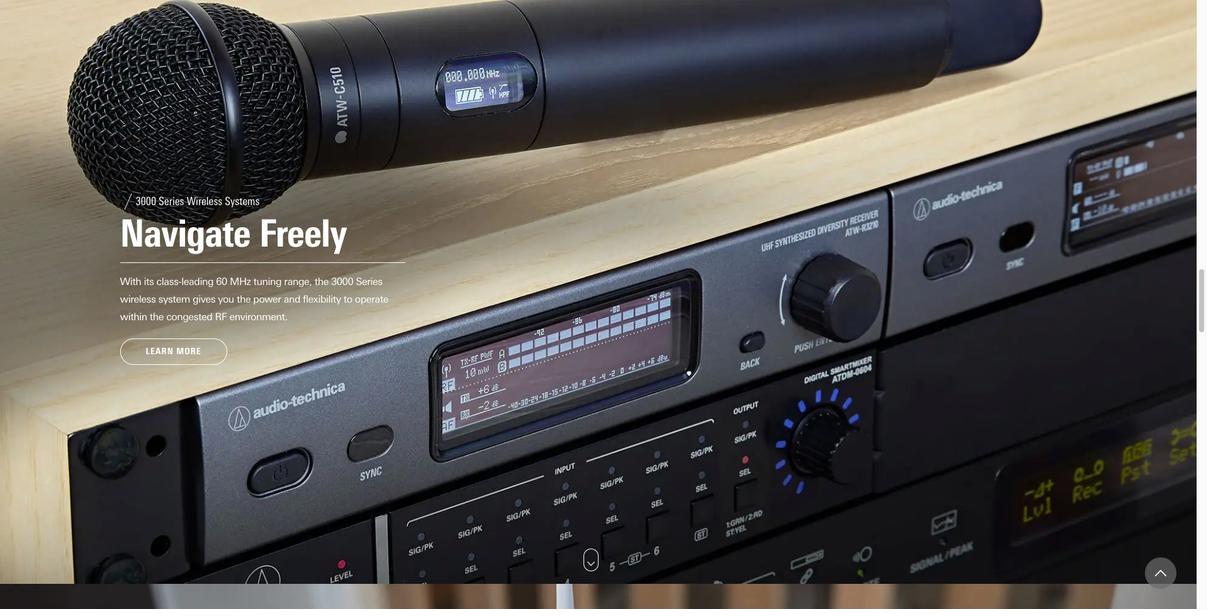 Task type: vqa. For each thing, say whether or not it's contained in the screenshot.
critical
no



Task type: describe. For each thing, give the bounding box(es) containing it.
class-
[[157, 276, 182, 288]]

3000
[[331, 276, 353, 288]]

rf
[[215, 311, 227, 323]]

learn more link
[[120, 339, 227, 366]]

2 horizontal spatial the
[[315, 276, 329, 288]]

tuning
[[254, 276, 282, 288]]

congested
[[166, 311, 213, 323]]

more
[[177, 346, 201, 357]]

flexibility
[[303, 294, 341, 305]]

with
[[120, 276, 141, 288]]

mhz
[[230, 276, 251, 288]]

gives
[[193, 294, 215, 305]]

0 horizontal spatial the
[[150, 311, 164, 323]]



Task type: locate. For each thing, give the bounding box(es) containing it.
range,
[[284, 276, 312, 288]]

power
[[253, 294, 281, 305]]

and
[[284, 294, 300, 305]]

the right within
[[150, 311, 164, 323]]

learn
[[146, 346, 174, 357]]

operate
[[355, 294, 389, 305]]

60
[[216, 276, 227, 288]]

arrow up image
[[1156, 568, 1167, 580]]

learn more
[[146, 346, 201, 357]]

the
[[315, 276, 329, 288], [237, 294, 251, 305], [150, 311, 164, 323]]

1 vertical spatial the
[[237, 294, 251, 305]]

within
[[120, 311, 147, 323]]

to
[[344, 294, 353, 305]]

wireless
[[120, 294, 156, 305]]

0 vertical spatial the
[[315, 276, 329, 288]]

2 vertical spatial the
[[150, 311, 164, 323]]

es954 microphone hanging from ceiling in small meeting room image
[[0, 585, 1198, 610]]

system
[[158, 294, 190, 305]]

learn more button
[[120, 339, 227, 366]]

leading
[[182, 276, 214, 288]]

you
[[218, 294, 234, 305]]

series
[[356, 276, 383, 288]]

with its class-leading 60 mhz tuning range, the 3000 series wireless system gives you the power and flexibility to operate within the congested rf environment.
[[120, 276, 389, 323]]

environment.
[[230, 311, 288, 323]]

the right you
[[237, 294, 251, 305]]

the up flexibility
[[315, 276, 329, 288]]

1 horizontal spatial the
[[237, 294, 251, 305]]

its
[[144, 276, 154, 288]]

3000 series wireless system in equipment cabinet image
[[0, 0, 1198, 585]]



